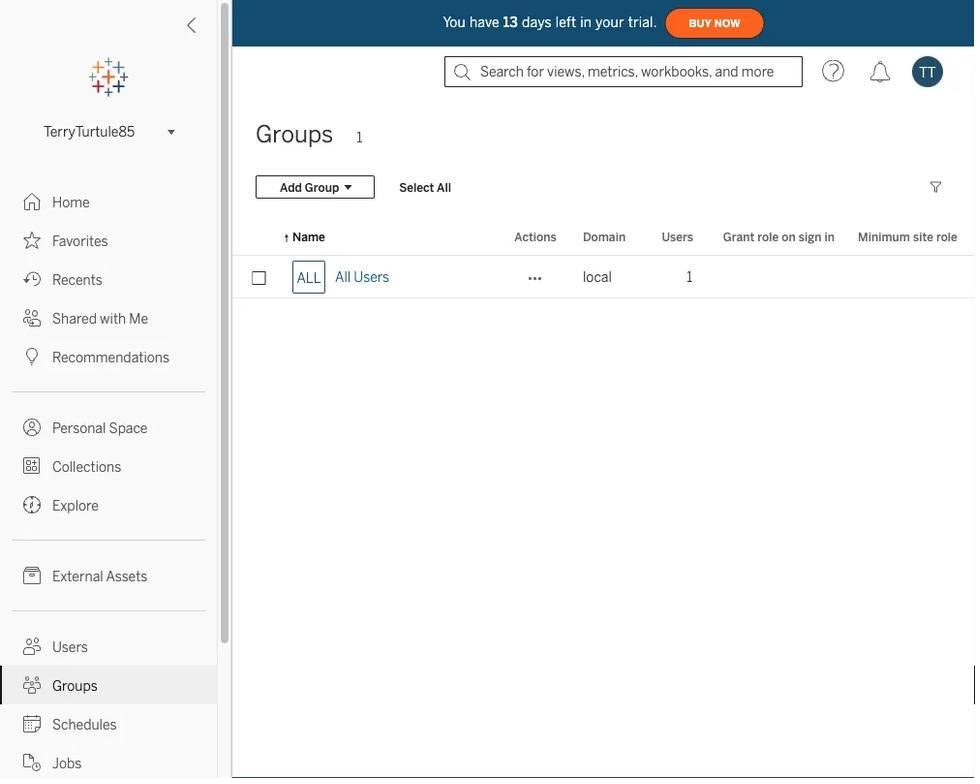 Task type: locate. For each thing, give the bounding box(es) containing it.
all
[[437, 180, 452, 194], [335, 269, 351, 285]]

groups
[[256, 121, 334, 148], [52, 678, 98, 694]]

0 horizontal spatial users
[[52, 639, 88, 655]]

explore
[[52, 498, 99, 514]]

1 horizontal spatial all
[[437, 180, 452, 194]]

cell down minimum site role on the top
[[847, 256, 976, 299]]

schedules
[[52, 717, 117, 733]]

me
[[129, 311, 148, 327]]

groups link
[[0, 666, 217, 705]]

1 vertical spatial all
[[335, 269, 351, 285]]

site
[[914, 230, 934, 244]]

users inside main navigation. press the up and down arrow keys to access links. element
[[52, 639, 88, 655]]

favorites link
[[0, 221, 217, 260]]

groups up the schedules
[[52, 678, 98, 694]]

in right left
[[581, 14, 592, 30]]

external assets
[[52, 568, 148, 584]]

1 vertical spatial users
[[354, 269, 390, 285]]

shared with me
[[52, 311, 148, 327]]

1
[[357, 130, 363, 146], [687, 269, 693, 285]]

users link
[[0, 627, 217, 666]]

0 horizontal spatial 1
[[357, 130, 363, 146]]

1 horizontal spatial 1
[[687, 269, 693, 285]]

buy now
[[690, 17, 741, 29]]

shared with me link
[[0, 299, 217, 337]]

external assets link
[[0, 556, 217, 595]]

2 horizontal spatial users
[[662, 230, 694, 244]]

2 vertical spatial users
[[52, 639, 88, 655]]

recents link
[[0, 260, 217, 299]]

recommendations
[[52, 349, 170, 365]]

1 vertical spatial 1
[[687, 269, 693, 285]]

1 right local
[[687, 269, 693, 285]]

all down group
[[335, 269, 351, 285]]

0 vertical spatial groups
[[256, 121, 334, 148]]

terryturtule85 button
[[36, 120, 181, 143]]

you
[[443, 14, 466, 30]]

2 role from the left
[[937, 230, 958, 244]]

your
[[596, 14, 625, 30]]

role right site
[[937, 230, 958, 244]]

0 horizontal spatial in
[[581, 14, 592, 30]]

schedules link
[[0, 705, 217, 743]]

select
[[400, 180, 435, 194]]

row
[[233, 256, 976, 299]]

personal space
[[52, 420, 148, 436]]

favorites
[[52, 233, 108, 249]]

add group
[[280, 180, 339, 194]]

0 horizontal spatial all
[[335, 269, 351, 285]]

add group button
[[256, 175, 375, 199]]

domain
[[583, 230, 626, 244]]

0 vertical spatial all
[[437, 180, 452, 194]]

0 vertical spatial 1
[[357, 130, 363, 146]]

cell
[[706, 256, 847, 299], [847, 256, 976, 299]]

jobs
[[52, 755, 82, 771]]

jobs link
[[0, 743, 217, 778]]

1 horizontal spatial in
[[825, 230, 835, 244]]

0 horizontal spatial role
[[758, 230, 779, 244]]

external
[[52, 568, 103, 584]]

0 horizontal spatial groups
[[52, 678, 98, 694]]

recents
[[52, 272, 103, 288]]

role left on
[[758, 230, 779, 244]]

personal space link
[[0, 408, 217, 447]]

1 up 'add group' 'popup button' on the left top of the page
[[357, 130, 363, 146]]

left
[[556, 14, 577, 30]]

1 horizontal spatial role
[[937, 230, 958, 244]]

row containing all users
[[233, 256, 976, 299]]

groups up add at the left top of page
[[256, 121, 334, 148]]

all right select at left
[[437, 180, 452, 194]]

add
[[280, 180, 302, 194]]

navigation panel element
[[0, 58, 217, 778]]

with
[[100, 311, 126, 327]]

main navigation. press the up and down arrow keys to access links. element
[[0, 182, 217, 778]]

buy now button
[[665, 8, 765, 39]]

1 vertical spatial groups
[[52, 678, 98, 694]]

personal
[[52, 420, 106, 436]]

1 inside grid
[[687, 269, 693, 285]]

shared
[[52, 311, 97, 327]]

minimum site role
[[859, 230, 958, 244]]

grid
[[233, 219, 976, 778]]

role
[[758, 230, 779, 244], [937, 230, 958, 244]]

in
[[581, 14, 592, 30], [825, 230, 835, 244]]

in right sign
[[825, 230, 835, 244]]

cell down grant role on sign in
[[706, 256, 847, 299]]

Search for views, metrics, workbooks, and more text field
[[445, 56, 803, 87]]

0 vertical spatial users
[[662, 230, 694, 244]]

users
[[662, 230, 694, 244], [354, 269, 390, 285], [52, 639, 88, 655]]

1 cell from the left
[[706, 256, 847, 299]]

you have 13 days left in your trial.
[[443, 14, 658, 30]]

1 horizontal spatial groups
[[256, 121, 334, 148]]



Task type: vqa. For each thing, say whether or not it's contained in the screenshot.
'navigation'
no



Task type: describe. For each thing, give the bounding box(es) containing it.
recommendations link
[[0, 337, 217, 376]]

grant role on sign in
[[724, 230, 835, 244]]

collections
[[52, 459, 121, 475]]

on
[[782, 230, 796, 244]]

have
[[470, 14, 500, 30]]

actions
[[515, 230, 557, 244]]

all users link
[[335, 256, 390, 299]]

trial.
[[629, 14, 658, 30]]

all inside row
[[335, 269, 351, 285]]

buy
[[690, 17, 712, 29]]

0 vertical spatial in
[[581, 14, 592, 30]]

local
[[583, 269, 612, 285]]

2 cell from the left
[[847, 256, 976, 299]]

home link
[[0, 182, 217, 221]]

minimum
[[859, 230, 911, 244]]

groups inside main navigation. press the up and down arrow keys to access links. element
[[52, 678, 98, 694]]

1 horizontal spatial users
[[354, 269, 390, 285]]

assets
[[106, 568, 148, 584]]

days
[[522, 14, 552, 30]]

select all
[[400, 180, 452, 194]]

all inside button
[[437, 180, 452, 194]]

grant
[[724, 230, 755, 244]]

1 vertical spatial in
[[825, 230, 835, 244]]

now
[[715, 17, 741, 29]]

collections link
[[0, 447, 217, 486]]

13
[[504, 14, 518, 30]]

home
[[52, 194, 90, 210]]

terryturtule85
[[44, 124, 135, 140]]

space
[[109, 420, 148, 436]]

group
[[305, 180, 339, 194]]

grid containing all users
[[233, 219, 976, 778]]

1 role from the left
[[758, 230, 779, 244]]

all users
[[335, 269, 390, 285]]

select all button
[[387, 175, 464, 199]]

explore link
[[0, 486, 217, 524]]

sign
[[799, 230, 822, 244]]

name
[[293, 230, 325, 244]]



